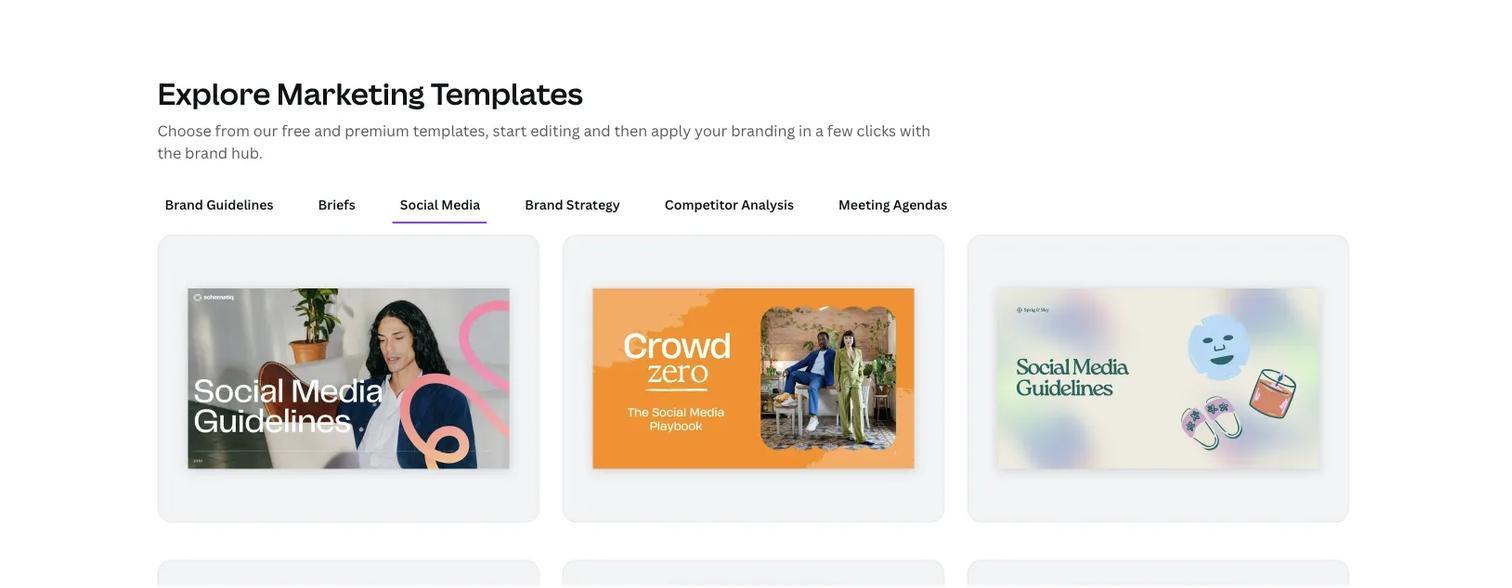 Task type: vqa. For each thing, say whether or not it's contained in the screenshot.
for
no



Task type: locate. For each thing, give the bounding box(es) containing it.
apply
[[651, 120, 691, 140]]

0 horizontal spatial brand
[[165, 195, 203, 213]]

2 brand from the left
[[525, 195, 563, 213]]

1 horizontal spatial and
[[584, 120, 611, 140]]

social media style guide presentation in black and white neon pink turquoise bold gradient style image
[[188, 289, 509, 470]]

1 horizontal spatial brand
[[525, 195, 563, 213]]

briefs
[[318, 195, 355, 213]]

brand left strategy in the top left of the page
[[525, 195, 563, 213]]

few
[[827, 120, 853, 140]]

analysis
[[741, 195, 794, 213]]

social media style guide presentation in bright red cobalt bright green chic photocentric frames style image
[[593, 289, 914, 470]]

1 brand from the left
[[165, 195, 203, 213]]

start
[[493, 120, 527, 140]]

briefs button
[[311, 186, 363, 222]]

brand
[[165, 195, 203, 213], [525, 195, 563, 213]]

social
[[400, 195, 438, 213]]

templates
[[431, 73, 583, 114]]

brand for brand strategy
[[525, 195, 563, 213]]

0 horizontal spatial and
[[314, 120, 341, 140]]

2 and from the left
[[584, 120, 611, 140]]

brand down the the on the left of the page
[[165, 195, 203, 213]]

and right free
[[314, 120, 341, 140]]

from
[[215, 120, 250, 140]]

brand strategy
[[525, 195, 620, 213]]

guidelines
[[206, 195, 273, 213]]

premium
[[345, 120, 409, 140]]

brand
[[185, 143, 228, 163]]

and left then
[[584, 120, 611, 140]]

and
[[314, 120, 341, 140], [584, 120, 611, 140]]

marketing
[[277, 73, 425, 114]]

templates,
[[413, 120, 489, 140]]



Task type: describe. For each thing, give the bounding box(es) containing it.
brand for brand guidelines
[[165, 195, 203, 213]]

media
[[441, 195, 480, 213]]

social media
[[400, 195, 480, 213]]

social media button
[[393, 186, 488, 222]]

clicks
[[857, 120, 896, 140]]

1 and from the left
[[314, 120, 341, 140]]

strategy
[[566, 195, 620, 213]]

choose
[[157, 120, 211, 140]]

brand guidelines button
[[157, 186, 281, 222]]

meeting agendas button
[[831, 186, 955, 222]]

your
[[695, 120, 727, 140]]

free
[[282, 120, 311, 140]]

with
[[900, 120, 931, 140]]

meeting agendas
[[839, 195, 947, 213]]

our
[[253, 120, 278, 140]]

hub.
[[231, 143, 263, 163]]

brand strategy button
[[517, 186, 628, 222]]

in
[[799, 120, 812, 140]]

explore marketing templates choose from our free and premium templates, start editing and then apply your branding in a few clicks with the brand hub.
[[157, 73, 931, 163]]

social media style guide presentation in beige dark green lilac simple vibrant minimalism style image
[[998, 289, 1319, 470]]

competitor
[[665, 195, 738, 213]]

a
[[815, 120, 824, 140]]

agendas
[[893, 195, 947, 213]]

competitor analysis button
[[657, 186, 801, 222]]

branding
[[731, 120, 795, 140]]

meeting
[[839, 195, 890, 213]]

competitor analysis
[[665, 195, 794, 213]]

explore
[[157, 73, 270, 114]]

brand guidelines
[[165, 195, 273, 213]]

editing
[[531, 120, 580, 140]]

then
[[614, 120, 647, 140]]

the
[[157, 143, 181, 163]]



